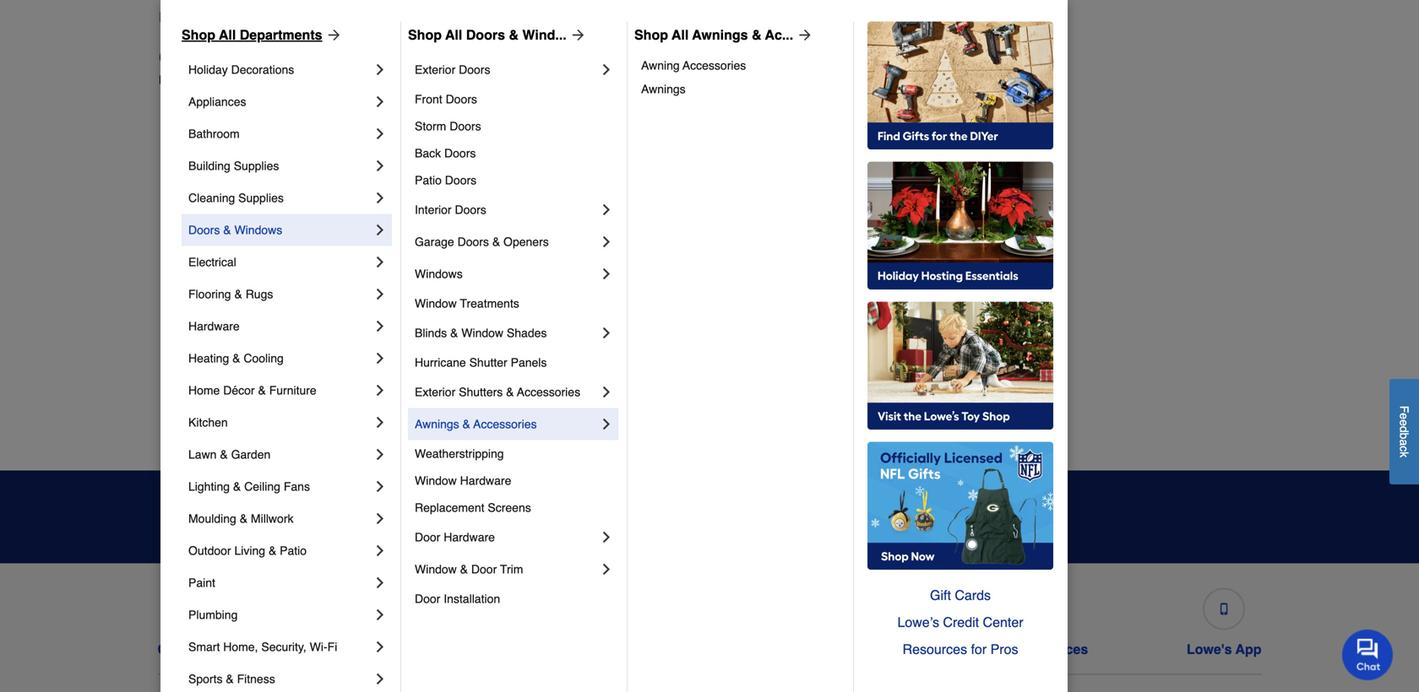 Task type: vqa. For each thing, say whether or not it's contained in the screenshot.
6. Does anyone in your home have allergies? to the top
no



Task type: describe. For each thing, give the bounding box(es) containing it.
wind...
[[523, 27, 567, 43]]

living
[[234, 544, 265, 558]]

shutter
[[469, 356, 508, 370]]

0 horizontal spatial patio
[[280, 544, 307, 558]]

holiday decorations link
[[188, 54, 372, 86]]

chevron right image for hardware
[[372, 318, 389, 335]]

lowe's for lowe's app
[[1187, 642, 1232, 658]]

holiday hosting essentials. image
[[868, 162, 1054, 290]]

chevron right image for exterior shutters & accessories
[[598, 384, 615, 401]]

doors for garage
[[458, 235, 489, 249]]

chevron right image for heating & cooling
[[372, 350, 389, 367]]

chevron right image for garage doors & openers
[[598, 234, 615, 250]]

flemington link
[[448, 125, 506, 142]]

holmdel link
[[448, 260, 491, 277]]

replacement
[[415, 501, 485, 515]]

0 horizontal spatial gift cards link
[[786, 582, 859, 658]]

building
[[188, 159, 231, 173]]

lowe's credit center link
[[553, 582, 688, 658]]

chevron right image for awnings & accessories
[[598, 416, 615, 433]]

2 vertical spatial jersey
[[448, 329, 483, 343]]

deals, inspiration and trends we've got ideas to share.
[[379, 497, 662, 538]]

installation services link
[[958, 582, 1088, 658]]

trim
[[500, 563, 523, 577]]

blinds & window shades
[[415, 326, 547, 340]]

treatments
[[460, 297, 519, 310]]

to
[[612, 524, 624, 538]]

for
[[971, 642, 987, 658]]

grande
[[1020, 194, 1059, 207]]

millwork
[[251, 512, 294, 526]]

1 horizontal spatial gift cards link
[[868, 583, 1054, 610]]

awning accessories link
[[641, 54, 842, 77]]

front doors link
[[415, 86, 615, 113]]

app
[[1236, 642, 1262, 658]]

& left ac...
[[752, 27, 762, 43]]

lawn & garden link
[[188, 439, 372, 471]]

hardware for window hardware
[[460, 474, 512, 488]]

butler link
[[172, 192, 203, 209]]

chevron right image for smart home, security, wi-fi
[[372, 639, 389, 656]]

chevron right image for appliances
[[372, 93, 389, 110]]

interior doors
[[415, 203, 487, 217]]

chevron right image for windows
[[598, 266, 615, 283]]

ideas
[[579, 524, 609, 538]]

chevron right image for lighting & ceiling fans
[[372, 479, 389, 495]]

hardware for door hardware
[[444, 531, 495, 544]]

mobile image
[[1219, 604, 1230, 616]]

& down 'cleaning supplies'
[[223, 223, 231, 237]]

sign up button
[[934, 495, 1041, 540]]

awning accessories
[[641, 59, 746, 72]]

door hardware link
[[415, 522, 598, 554]]

piscataway link
[[999, 125, 1059, 142]]

appliances link
[[188, 86, 372, 118]]

east brunswick
[[172, 295, 253, 309]]

window treatments
[[415, 297, 519, 310]]

chevron right image for interior doors
[[598, 201, 615, 218]]

hillsborough
[[448, 228, 514, 241]]

chevron right image for paint
[[372, 575, 389, 592]]

bathroom
[[188, 127, 240, 141]]

and
[[554, 497, 590, 521]]

city inside city directory lowe's stores in new jersey
[[159, 46, 197, 69]]

supplies for cleaning supplies
[[238, 191, 284, 205]]

doors for storm
[[450, 119, 481, 133]]

east for east brunswick
[[172, 295, 196, 309]]

lumberton
[[448, 397, 504, 410]]

wi-
[[310, 641, 328, 654]]

& left wind...
[[509, 27, 519, 43]]

0 horizontal spatial gift cards
[[790, 642, 855, 658]]

visit the lowe's toy shop. image
[[868, 302, 1054, 430]]

deptford link
[[172, 260, 218, 277]]

resources for pros link
[[868, 637, 1054, 664]]

delran link
[[172, 226, 207, 243]]

howell
[[448, 295, 483, 309]]

outdoor living & patio link
[[188, 535, 372, 567]]

flooring & rugs link
[[188, 278, 372, 310]]

chevron right image for blinds & window shades
[[598, 325, 615, 342]]

find gifts for the diyer. image
[[868, 21, 1054, 150]]

0 vertical spatial accessories
[[683, 59, 746, 72]]

& up door installation
[[460, 563, 468, 577]]

howell link
[[448, 294, 483, 311]]

exterior for exterior shutters & accessories
[[415, 386, 456, 399]]

lowe's inside city directory lowe's stores in new jersey
[[159, 73, 195, 87]]

chevron right image for door hardware
[[598, 529, 615, 546]]

services
[[1033, 642, 1088, 658]]

paint
[[188, 577, 215, 590]]

blinds
[[415, 326, 447, 340]]

union link
[[999, 361, 1030, 378]]

all for doors
[[445, 27, 462, 43]]

all for departments
[[219, 27, 236, 43]]

turnersville
[[999, 329, 1059, 343]]

0 horizontal spatial installation
[[444, 593, 500, 606]]

home décor & furniture link
[[188, 375, 372, 407]]

lowe's app
[[1187, 642, 1262, 658]]

lighting & ceiling fans link
[[188, 471, 372, 503]]

river
[[1030, 295, 1058, 309]]

princeton link
[[999, 158, 1049, 175]]

& right us
[[233, 642, 242, 658]]

& right lawn
[[220, 448, 228, 462]]

lowe's credit center
[[553, 642, 688, 658]]

home,
[[223, 641, 258, 654]]

woodbridge link
[[999, 429, 1062, 446]]

arrow right image for shop all departments
[[322, 27, 343, 43]]

holiday decorations
[[188, 63, 294, 76]]

0 vertical spatial patio
[[415, 174, 442, 187]]

d
[[1398, 427, 1412, 433]]

chevron right image for sports & fitness
[[372, 671, 389, 688]]

cleaning supplies link
[[188, 182, 372, 214]]

credit for lowe's
[[943, 615, 979, 631]]

us
[[212, 642, 229, 658]]

smart home, security, wi-fi link
[[188, 632, 372, 664]]

& right blinds
[[450, 326, 458, 340]]

blinds & window shades link
[[415, 317, 598, 349]]

chevron right image for exterior doors
[[598, 61, 615, 78]]

deptford
[[172, 262, 218, 275]]

window for treatments
[[415, 297, 457, 310]]

cleaning supplies
[[188, 191, 284, 205]]

supplies for building supplies
[[234, 159, 279, 173]]

rio grande link
[[999, 192, 1059, 209]]

decorations
[[231, 63, 294, 76]]

sports & fitness
[[188, 673, 275, 686]]

door for door installation
[[415, 593, 441, 606]]

windows inside 'link'
[[415, 267, 463, 281]]

1 vertical spatial city
[[486, 329, 506, 343]]

smart home, security, wi-fi
[[188, 641, 337, 654]]

share.
[[627, 524, 662, 538]]

heating & cooling
[[188, 352, 284, 365]]

credit for lowe's
[[602, 642, 641, 658]]

window hardware
[[415, 474, 512, 488]]

arrow right image
[[567, 27, 587, 43]]

& right décor
[[258, 384, 266, 397]]

weatherstripping link
[[415, 441, 615, 468]]

security,
[[261, 641, 307, 654]]

chevron right image for electrical
[[372, 254, 389, 271]]

jersey city link
[[448, 327, 506, 344]]

chevron right image for window & door trim
[[598, 561, 615, 578]]

sewell link
[[999, 226, 1034, 243]]

0 vertical spatial hardware
[[188, 320, 240, 333]]

chevron right image for lawn & garden
[[372, 446, 389, 463]]

doors for front
[[446, 92, 477, 106]]

window up hurricane shutter panels
[[462, 326, 504, 340]]

butler
[[172, 194, 203, 207]]

doors for exterior
[[459, 63, 490, 76]]

sign
[[962, 510, 991, 525]]



Task type: locate. For each thing, give the bounding box(es) containing it.
0 vertical spatial cards
[[955, 588, 991, 604]]

piscataway
[[999, 126, 1059, 140]]

1 horizontal spatial credit
[[943, 615, 979, 631]]

back
[[415, 147, 441, 160]]

0 vertical spatial new
[[364, 9, 391, 25]]

east
[[172, 295, 196, 309], [172, 329, 196, 343]]

shop for shop all departments
[[182, 27, 215, 43]]

dimensions image
[[1017, 604, 1029, 616]]

awnings up weatherstripping at the left
[[415, 418, 459, 431]]

window up replacement
[[415, 474, 457, 488]]

back doors
[[415, 147, 476, 160]]

1 vertical spatial gift
[[790, 642, 813, 658]]

2 vertical spatial awnings
[[415, 418, 459, 431]]

east for east rutherford
[[172, 329, 196, 343]]

awnings down awning
[[641, 82, 686, 96]]

lowe's down door installation link
[[553, 642, 598, 658]]

1 vertical spatial new
[[249, 73, 272, 87]]

0 horizontal spatial center
[[645, 642, 688, 658]]

e up d
[[1398, 413, 1412, 420]]

0 horizontal spatial windows
[[234, 223, 282, 237]]

exterior doors link
[[415, 54, 598, 86]]

1 vertical spatial hardware
[[460, 474, 512, 488]]

awnings for awnings
[[641, 82, 686, 96]]

city down find
[[159, 46, 197, 69]]

all up "exterior doors" at the left of page
[[445, 27, 462, 43]]

1 vertical spatial windows
[[415, 267, 463, 281]]

1 vertical spatial east
[[172, 329, 196, 343]]

1 horizontal spatial all
[[445, 27, 462, 43]]

replacement screens
[[415, 501, 531, 515]]

patio up the paint link
[[280, 544, 307, 558]]

1 horizontal spatial awnings
[[641, 82, 686, 96]]

0 vertical spatial a
[[191, 9, 199, 25]]

supplies up doors & windows link
[[238, 191, 284, 205]]

1 horizontal spatial installation
[[958, 642, 1029, 658]]

accessories up weatherstripping "link"
[[474, 418, 537, 431]]

1 vertical spatial supplies
[[238, 191, 284, 205]]

exterior
[[415, 63, 456, 76], [415, 386, 456, 399]]

doors up holmdel link
[[458, 235, 489, 249]]

shop for shop all doors & wind...
[[408, 27, 442, 43]]

1 horizontal spatial patio
[[415, 174, 442, 187]]

exterior shutters & accessories link
[[415, 376, 598, 408]]

a up k
[[1398, 440, 1412, 446]]

& right shutters
[[506, 386, 514, 399]]

arrow right image inside shop all awnings & ac... link
[[794, 27, 814, 43]]

door down deals,
[[415, 531, 441, 544]]

0 horizontal spatial jersey
[[276, 73, 310, 87]]

contact us & faq
[[158, 642, 274, 658]]

2 arrow right image from the left
[[794, 27, 814, 43]]

window up blinds
[[415, 297, 457, 310]]

smart
[[188, 641, 220, 654]]

outdoor living & patio
[[188, 544, 307, 558]]

0 horizontal spatial city
[[159, 46, 197, 69]]

1 horizontal spatial gift
[[930, 588, 951, 604]]

awnings for awnings & accessories
[[415, 418, 459, 431]]

cleaning
[[188, 191, 235, 205]]

3 shop from the left
[[635, 27, 668, 43]]

1 horizontal spatial shop
[[408, 27, 442, 43]]

1 horizontal spatial gift cards
[[930, 588, 991, 604]]

1 horizontal spatial jersey
[[395, 9, 435, 25]]

sicklerville link
[[999, 260, 1055, 277]]

1 vertical spatial door
[[471, 563, 497, 577]]

east up heating on the left bottom
[[172, 329, 196, 343]]

hardware up inspiration
[[460, 474, 512, 488]]

awnings up awning accessories link
[[692, 27, 748, 43]]

0 horizontal spatial all
[[219, 27, 236, 43]]

& left ceiling at the bottom of the page
[[233, 480, 241, 494]]

center for lowe's credit center
[[983, 615, 1024, 631]]

hurricane shutter panels
[[415, 356, 547, 370]]

1 vertical spatial center
[[645, 642, 688, 658]]

hardware down the replacement screens
[[444, 531, 495, 544]]

lowe's for lowe's credit center
[[553, 642, 598, 658]]

windows down garage
[[415, 267, 463, 281]]

lowe's
[[898, 615, 940, 631]]

electrical link
[[188, 246, 372, 278]]

voorhees
[[999, 397, 1049, 410]]

window & door trim
[[415, 563, 527, 577]]

exterior down hurricane
[[415, 386, 456, 399]]

officially licensed n f l gifts. shop now. image
[[868, 442, 1054, 571]]

door for door hardware
[[415, 531, 441, 544]]

lawnside link
[[448, 361, 498, 378]]

2 horizontal spatial jersey
[[448, 329, 483, 343]]

electrical
[[188, 256, 236, 269]]

plumbing
[[188, 609, 238, 622]]

hardware down east brunswick
[[188, 320, 240, 333]]

all up awning accessories
[[672, 27, 689, 43]]

lumberton link
[[448, 395, 504, 412]]

arrow right image for shop all awnings & ac...
[[794, 27, 814, 43]]

doors down flemington link
[[444, 147, 476, 160]]

chevron right image
[[372, 61, 389, 78], [372, 93, 389, 110], [598, 234, 615, 250], [372, 318, 389, 335], [598, 384, 615, 401], [372, 414, 389, 431], [372, 446, 389, 463], [372, 479, 389, 495], [372, 511, 389, 528], [372, 543, 389, 560], [372, 575, 389, 592]]

1 horizontal spatial a
[[1398, 440, 1412, 446]]

2 e from the top
[[1398, 420, 1412, 427]]

a inside button
[[1398, 440, 1412, 446]]

manahawkin
[[448, 431, 514, 444]]

turnersville link
[[999, 327, 1059, 344]]

2 all from the left
[[445, 27, 462, 43]]

gift cards
[[930, 588, 991, 604], [790, 642, 855, 658]]

0 horizontal spatial lowe's
[[159, 73, 195, 87]]

center for lowe's credit center
[[645, 642, 688, 658]]

1 vertical spatial accessories
[[517, 386, 581, 399]]

customer care image
[[210, 604, 222, 616]]

awnings & accessories
[[415, 418, 537, 431]]

lowe's left app
[[1187, 642, 1232, 658]]

arrow right image up holiday decorations link
[[322, 27, 343, 43]]

fitness
[[237, 673, 275, 686]]

1 east from the top
[[172, 295, 196, 309]]

shop down new jersey
[[408, 27, 442, 43]]

1 all from the left
[[219, 27, 236, 43]]

chevron right image for holiday decorations
[[372, 61, 389, 78]]

union
[[999, 363, 1030, 376]]

all down store
[[219, 27, 236, 43]]

0 vertical spatial jersey
[[395, 9, 435, 25]]

shop for shop all awnings & ac...
[[635, 27, 668, 43]]

1 vertical spatial jersey
[[276, 73, 310, 87]]

window
[[415, 297, 457, 310], [462, 326, 504, 340], [415, 474, 457, 488], [415, 563, 457, 577]]

jersey up "exterior doors" at the left of page
[[395, 9, 435, 25]]

0 horizontal spatial shop
[[182, 27, 215, 43]]

gift
[[930, 588, 951, 604], [790, 642, 813, 658]]

new jersey button
[[364, 7, 435, 27]]

lowe's left stores
[[159, 73, 195, 87]]

doors up exterior doors link on the top left of page
[[466, 27, 505, 43]]

arrow right image inside shop all departments link
[[322, 27, 343, 43]]

storm doors
[[415, 119, 481, 133]]

door up status
[[415, 593, 441, 606]]

arrow right image up awning accessories link
[[794, 27, 814, 43]]

a right find
[[191, 9, 199, 25]]

exterior for exterior doors
[[415, 63, 456, 76]]

1 horizontal spatial center
[[983, 615, 1024, 631]]

hillsborough link
[[448, 226, 514, 243]]

chevron right image for building supplies
[[372, 158, 389, 174]]

garage doors & openers link
[[415, 226, 598, 258]]

doors down shop all doors & wind...
[[459, 63, 490, 76]]

0 vertical spatial gift
[[930, 588, 951, 604]]

supplies up 'cleaning supplies'
[[234, 159, 279, 173]]

shop all doors & wind... link
[[408, 25, 587, 45]]

supplies inside building supplies "link"
[[234, 159, 279, 173]]

1 exterior from the top
[[415, 63, 456, 76]]

1 vertical spatial gift cards
[[790, 642, 855, 658]]

paint link
[[188, 567, 372, 599]]

eatontown link
[[172, 361, 228, 378]]

chevron right image for bathroom
[[372, 125, 389, 142]]

patio
[[415, 174, 442, 187], [280, 544, 307, 558]]

window & door trim link
[[415, 554, 598, 586]]

resources
[[903, 642, 967, 658]]

0 vertical spatial exterior
[[415, 63, 456, 76]]

0 horizontal spatial new
[[249, 73, 272, 87]]

0 vertical spatial supplies
[[234, 159, 279, 173]]

directory
[[203, 46, 292, 69]]

new inside city directory lowe's stores in new jersey
[[249, 73, 272, 87]]

outdoor
[[188, 544, 231, 558]]

1 vertical spatial exterior
[[415, 386, 456, 399]]

new
[[364, 9, 391, 25], [249, 73, 272, 87]]

1 e from the top
[[1398, 413, 1412, 420]]

jersey down departments
[[276, 73, 310, 87]]

0 vertical spatial door
[[415, 531, 441, 544]]

2 east from the top
[[172, 329, 196, 343]]

jersey inside button
[[395, 9, 435, 25]]

& left "millwork"
[[240, 512, 248, 526]]

hamilton link
[[448, 192, 495, 209]]

doors & windows link
[[188, 214, 372, 246]]

doors inside 'link'
[[450, 119, 481, 133]]

find
[[159, 9, 187, 25]]

window for &
[[415, 563, 457, 577]]

chat invite button image
[[1343, 630, 1394, 681]]

2 vertical spatial hardware
[[444, 531, 495, 544]]

supplies inside cleaning supplies link
[[238, 191, 284, 205]]

& right living
[[269, 544, 277, 558]]

0 horizontal spatial a
[[191, 9, 199, 25]]

chevron right image for kitchen
[[372, 414, 389, 431]]

2 vertical spatial accessories
[[474, 418, 537, 431]]

all for awnings
[[672, 27, 689, 43]]

1 vertical spatial awnings
[[641, 82, 686, 96]]

1 shop from the left
[[182, 27, 215, 43]]

doors for interior
[[455, 203, 487, 217]]

toms river
[[999, 295, 1058, 309]]

shop down "find a store"
[[182, 27, 215, 43]]

window for hardware
[[415, 474, 457, 488]]

east down the deptford
[[172, 295, 196, 309]]

shades
[[507, 326, 547, 340]]

accessories down panels
[[517, 386, 581, 399]]

0 vertical spatial credit
[[943, 615, 979, 631]]

princeton
[[999, 160, 1049, 174]]

1 vertical spatial cards
[[817, 642, 855, 658]]

chevron right image for cleaning supplies
[[372, 190, 389, 207]]

& left openers
[[492, 235, 500, 249]]

doors up storm doors
[[446, 92, 477, 106]]

bathroom link
[[188, 118, 372, 150]]

jersey up hurricane shutter panels
[[448, 329, 483, 343]]

shop all awnings & ac... link
[[635, 25, 814, 45]]

woodbridge
[[999, 431, 1062, 444]]

storm
[[415, 119, 446, 133]]

2 horizontal spatial shop
[[635, 27, 668, 43]]

garden
[[231, 448, 271, 462]]

sports
[[188, 673, 223, 686]]

rio grande
[[999, 194, 1059, 207]]

0 horizontal spatial awnings
[[415, 418, 459, 431]]

1 horizontal spatial windows
[[415, 267, 463, 281]]

2 vertical spatial door
[[415, 593, 441, 606]]

flemington
[[448, 126, 506, 140]]

ac...
[[765, 27, 794, 43]]

chevron right image for flooring & rugs
[[372, 286, 389, 303]]

0 vertical spatial gift cards
[[930, 588, 991, 604]]

0 vertical spatial east
[[172, 295, 196, 309]]

new inside button
[[364, 9, 391, 25]]

window hardware link
[[415, 468, 615, 495]]

0 vertical spatial city
[[159, 46, 197, 69]]

1 horizontal spatial cards
[[955, 588, 991, 604]]

1 horizontal spatial lowe's
[[553, 642, 598, 658]]

patio down back
[[415, 174, 442, 187]]

& inside "link"
[[234, 288, 242, 301]]

1 vertical spatial a
[[1398, 440, 1412, 446]]

sign up form
[[682, 495, 1041, 540]]

window up door installation
[[415, 563, 457, 577]]

faq
[[246, 642, 274, 658]]

interior
[[415, 203, 452, 217]]

accessories down 'shop all awnings & ac...'
[[683, 59, 746, 72]]

cards
[[955, 588, 991, 604], [817, 642, 855, 658]]

pros
[[991, 642, 1019, 658]]

2 shop from the left
[[408, 27, 442, 43]]

flooring & rugs
[[188, 288, 273, 301]]

garage doors & openers
[[415, 235, 549, 249]]

chevron right image for moulding & millwork
[[372, 511, 389, 528]]

shop up awning
[[635, 27, 668, 43]]

lowe's credit center link
[[868, 610, 1054, 637]]

bayonne
[[172, 126, 219, 140]]

doors down front doors
[[450, 119, 481, 133]]

doors for back
[[444, 147, 476, 160]]

door left trim
[[471, 563, 497, 577]]

0 horizontal spatial cards
[[817, 642, 855, 658]]

exterior up front
[[415, 63, 456, 76]]

3 all from the left
[[672, 27, 689, 43]]

voorhees link
[[999, 395, 1049, 412]]

garage
[[415, 235, 454, 249]]

chevron right image for outdoor living & patio
[[372, 543, 389, 560]]

appliances
[[188, 95, 246, 108]]

0 horizontal spatial arrow right image
[[322, 27, 343, 43]]

jersey inside city directory lowe's stores in new jersey
[[276, 73, 310, 87]]

doors up hamilton link
[[445, 174, 477, 187]]

& left rugs
[[234, 288, 242, 301]]

0 vertical spatial awnings
[[692, 27, 748, 43]]

arrow right image
[[322, 27, 343, 43], [794, 27, 814, 43]]

doors down cleaning
[[188, 223, 220, 237]]

& down lumberton
[[463, 418, 471, 431]]

sports & fitness link
[[188, 664, 372, 693]]

0 horizontal spatial gift
[[790, 642, 813, 658]]

city up shutter
[[486, 329, 506, 343]]

2 horizontal spatial awnings
[[692, 27, 748, 43]]

0 vertical spatial windows
[[234, 223, 282, 237]]

doors up hillsborough link
[[455, 203, 487, 217]]

1 vertical spatial installation
[[958, 642, 1029, 658]]

cooling
[[244, 352, 284, 365]]

1 arrow right image from the left
[[322, 27, 343, 43]]

order
[[373, 642, 409, 658]]

toms
[[999, 295, 1027, 309]]

rutherford
[[199, 329, 255, 343]]

0 vertical spatial center
[[983, 615, 1024, 631]]

0 vertical spatial installation
[[444, 593, 500, 606]]

1 vertical spatial patio
[[280, 544, 307, 558]]

doors for patio
[[445, 174, 477, 187]]

2 horizontal spatial all
[[672, 27, 689, 43]]

chevron right image for home décor & furniture
[[372, 382, 389, 399]]

eatontown
[[172, 363, 228, 376]]

chevron right image
[[598, 61, 615, 78], [372, 125, 389, 142], [372, 158, 389, 174], [372, 190, 389, 207], [598, 201, 615, 218], [372, 222, 389, 239], [372, 254, 389, 271], [598, 266, 615, 283], [372, 286, 389, 303], [598, 325, 615, 342], [372, 350, 389, 367], [372, 382, 389, 399], [598, 416, 615, 433], [598, 529, 615, 546], [598, 561, 615, 578], [372, 607, 389, 624], [372, 639, 389, 656], [372, 671, 389, 688]]

1 vertical spatial credit
[[602, 642, 641, 658]]

manahawkin link
[[448, 429, 514, 446]]

e up b
[[1398, 420, 1412, 427]]

interior doors link
[[415, 194, 598, 226]]

east inside 'link'
[[172, 329, 196, 343]]

we've
[[520, 524, 554, 538]]

2 horizontal spatial lowe's
[[1187, 642, 1232, 658]]

lawn
[[188, 448, 217, 462]]

1 horizontal spatial arrow right image
[[794, 27, 814, 43]]

flooring
[[188, 288, 231, 301]]

2 exterior from the top
[[415, 386, 456, 399]]

& right sports
[[226, 673, 234, 686]]

windows up electrical "link"
[[234, 223, 282, 237]]

plumbing link
[[188, 599, 372, 632]]

1 horizontal spatial new
[[364, 9, 391, 25]]

1 horizontal spatial city
[[486, 329, 506, 343]]

chevron right image for plumbing
[[372, 607, 389, 624]]

0 horizontal spatial credit
[[602, 642, 641, 658]]

& down the rutherford
[[232, 352, 240, 365]]

chevron right image for doors & windows
[[372, 222, 389, 239]]



